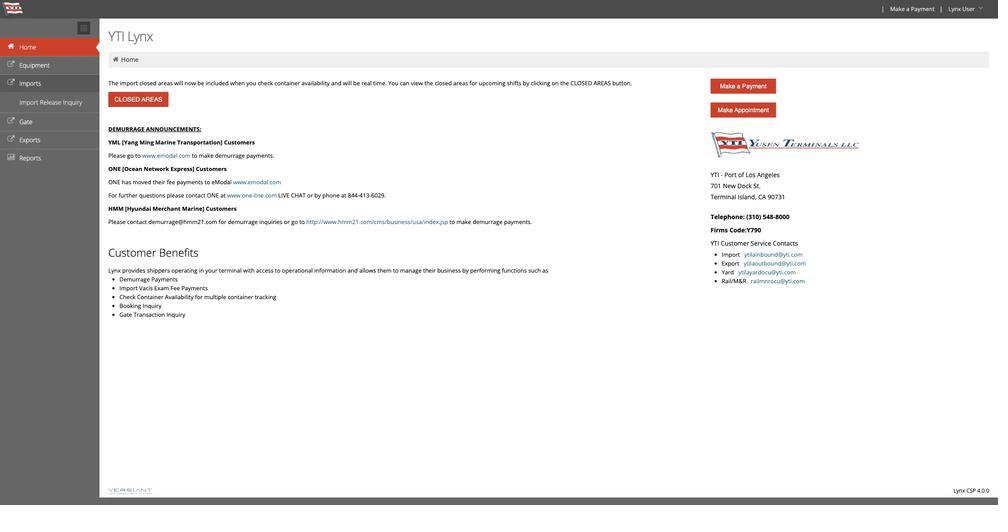 Task type: locate. For each thing, give the bounding box(es) containing it.
payments
[[177, 178, 203, 186]]

2 external link image from the top
[[7, 80, 15, 86]]

external link image inside exports "link"
[[7, 136, 15, 142]]

service
[[751, 239, 772, 248]]

container right check
[[275, 79, 300, 87]]

on
[[552, 79, 559, 87]]

1 vertical spatial customers
[[196, 165, 227, 173]]

shippers
[[147, 267, 170, 275]]

1 vertical spatial container
[[228, 293, 253, 301]]

1 at from the left
[[221, 192, 226, 200]]

1 horizontal spatial for
[[219, 218, 227, 226]]

0 horizontal spatial for
[[195, 293, 203, 301]]

lynx inside lynx provides shippers operating in your terminal with access to operational information and allows them to manage their business by performing functions such as demurrage payments import vacis exam fee payments check container availability for multiple container tracking booking inquiry gate transaction inquiry
[[108, 267, 121, 275]]

access
[[256, 267, 274, 275]]

2 the from the left
[[561, 79, 569, 87]]

customers for hmm [hyundai merchant marine] customers
[[206, 205, 237, 213]]

0 vertical spatial go
[[127, 152, 134, 160]]

0 vertical spatial please
[[108, 152, 126, 160]]

2 will from the left
[[343, 79, 352, 87]]

for
[[470, 79, 478, 87], [219, 218, 227, 226], [195, 293, 203, 301]]

or right inquiries
[[284, 218, 290, 226]]

1 vertical spatial a
[[737, 83, 741, 90]]

1 please from the top
[[108, 152, 126, 160]]

code:y790
[[730, 226, 762, 235]]

by right business
[[463, 267, 469, 275]]

at
[[221, 192, 226, 200], [341, 192, 347, 200]]

closed right import
[[139, 79, 157, 87]]

areas left now
[[158, 79, 173, 87]]

inquiry down container
[[143, 302, 162, 310]]

demurrage
[[108, 125, 145, 133]]

1 vertical spatial www.emodal.com
[[233, 178, 281, 186]]

0 horizontal spatial contact
[[127, 218, 147, 226]]

at left 844-
[[341, 192, 347, 200]]

now
[[185, 79, 196, 87]]

1 vertical spatial and
[[348, 267, 358, 275]]

please down hmm
[[108, 218, 126, 226]]

1 horizontal spatial |
[[940, 5, 943, 13]]

import up the check
[[119, 285, 138, 293]]

2 be from the left
[[353, 79, 360, 87]]

1 vertical spatial make
[[457, 218, 472, 226]]

will left real
[[343, 79, 352, 87]]

1 horizontal spatial the
[[561, 79, 569, 87]]

yti down firms
[[711, 239, 720, 248]]

import
[[19, 98, 38, 107], [722, 251, 741, 259], [119, 285, 138, 293]]

for down for further questions please contact one at www.one-line.com live chat or by phone at 844-413-6029.
[[219, 218, 227, 226]]

the right view
[[425, 79, 434, 87]]

reports
[[19, 154, 41, 162]]

island,
[[738, 193, 757, 201]]

them
[[378, 267, 392, 275]]

customers right transportation]
[[224, 139, 255, 146]]

2 vertical spatial inquiry
[[167, 311, 185, 319]]

emodal
[[212, 178, 232, 186]]

0 vertical spatial customers
[[224, 139, 255, 146]]

customer up provides
[[108, 246, 156, 260]]

payment up the appointment
[[743, 83, 767, 90]]

0 vertical spatial container
[[275, 79, 300, 87]]

0 vertical spatial or
[[307, 192, 313, 200]]

areas
[[594, 79, 611, 87]]

1 vertical spatial make
[[721, 83, 736, 90]]

www.emodal.com link for one has moved their fee payments to emodal www.emodal.com
[[233, 178, 281, 186]]

home link up the equipment
[[0, 38, 100, 56]]

with
[[243, 267, 255, 275]]

make a payment
[[891, 5, 935, 13], [721, 83, 767, 90]]

customers down www.one-
[[206, 205, 237, 213]]

1 vertical spatial payments
[[181, 285, 208, 293]]

versiant image
[[108, 489, 152, 495]]

further
[[119, 192, 138, 200]]

import inside yti customer service contacts import ytilainbound@yti.com export ytilaoutbound@yti.com yard ytilayardocu@yti.com rail/m&r railmnrocu@yti.com
[[722, 251, 741, 259]]

1 horizontal spatial areas
[[454, 79, 468, 87]]

0 vertical spatial payments
[[151, 276, 178, 284]]

import inside lynx provides shippers operating in your terminal with access to operational information and allows them to manage their business by performing functions such as demurrage payments import vacis exam fee payments check container availability for multiple container tracking booking inquiry gate transaction inquiry
[[119, 285, 138, 293]]

1 horizontal spatial payments.
[[504, 218, 532, 226]]

0 horizontal spatial a
[[737, 83, 741, 90]]

one left has
[[108, 178, 120, 186]]

0 horizontal spatial inquiry
[[63, 98, 82, 107]]

http://www.hmm21.com/cms/business/usa/index.jsp
[[307, 218, 448, 226]]

1 vertical spatial please
[[108, 218, 126, 226]]

by left phone
[[315, 192, 321, 200]]

clicking
[[531, 79, 551, 87]]

www.emodal.com down marine
[[142, 152, 190, 160]]

lynx for lynx user
[[949, 5, 962, 13]]

0 horizontal spatial or
[[284, 218, 290, 226]]

www.emodal.com link up www.one-line.com link
[[233, 178, 281, 186]]

import up export
[[722, 251, 741, 259]]

0 horizontal spatial payment
[[743, 83, 767, 90]]

0 horizontal spatial closed
[[139, 79, 157, 87]]

0 vertical spatial yti
[[108, 27, 124, 45]]

0 vertical spatial www.emodal.com link
[[142, 152, 190, 160]]

payment left lynx user at the right of the page
[[912, 5, 935, 13]]

customers up emodal
[[196, 165, 227, 173]]

1 horizontal spatial home
[[121, 55, 139, 64]]

0 horizontal spatial make
[[199, 152, 214, 160]]

0 horizontal spatial import
[[19, 98, 38, 107]]

shifts
[[507, 79, 522, 87]]

home link right home icon
[[121, 55, 139, 64]]

you
[[247, 79, 256, 87]]

None submit
[[108, 92, 169, 107]]

0 horizontal spatial home
[[19, 43, 36, 51]]

0 horizontal spatial will
[[174, 79, 183, 87]]

moved
[[133, 178, 151, 186]]

for left upcoming
[[470, 79, 478, 87]]

2 vertical spatial by
[[463, 267, 469, 275]]

90731
[[768, 193, 786, 201]]

container inside lynx provides shippers operating in your terminal with access to operational information and allows them to manage their business by performing functions such as demurrage payments import vacis exam fee payments check container availability for multiple container tracking booking inquiry gate transaction inquiry
[[228, 293, 253, 301]]

6029.
[[372, 192, 386, 200]]

please down "yml"
[[108, 152, 126, 160]]

live
[[278, 192, 290, 200]]

1 vertical spatial their
[[423, 267, 436, 275]]

areas left upcoming
[[454, 79, 468, 87]]

demurrage announcements:
[[108, 125, 201, 133]]

dock
[[738, 182, 752, 190]]

0 horizontal spatial customer
[[108, 246, 156, 260]]

be right now
[[198, 79, 204, 87]]

1 the from the left
[[425, 79, 434, 87]]

1 external link image from the top
[[7, 62, 15, 68]]

0 horizontal spatial their
[[153, 178, 165, 186]]

0 horizontal spatial container
[[228, 293, 253, 301]]

0 vertical spatial by
[[523, 79, 530, 87]]

contact down [hyundai
[[127, 218, 147, 226]]

0 horizontal spatial make a payment link
[[711, 79, 777, 94]]

be
[[198, 79, 204, 87], [353, 79, 360, 87]]

closed
[[139, 79, 157, 87], [435, 79, 452, 87]]

yti up home icon
[[108, 27, 124, 45]]

external link image
[[7, 62, 15, 68], [7, 80, 15, 86], [7, 118, 15, 124], [7, 136, 15, 142]]

demurrage@hmm21.com
[[149, 218, 217, 226]]

0 vertical spatial contact
[[186, 192, 206, 200]]

1 vertical spatial go
[[291, 218, 298, 226]]

2 horizontal spatial import
[[722, 251, 741, 259]]

reports link
[[0, 149, 100, 167]]

1 vertical spatial by
[[315, 192, 321, 200]]

0 horizontal spatial areas
[[158, 79, 173, 87]]

upcoming
[[479, 79, 506, 87]]

lynx for lynx provides shippers operating in your terminal with access to operational information and allows them to manage their business by performing functions such as demurrage payments import vacis exam fee payments check container availability for multiple container tracking booking inquiry gate transaction inquiry
[[108, 267, 121, 275]]

transaction
[[134, 311, 165, 319]]

0 vertical spatial their
[[153, 178, 165, 186]]

check
[[258, 79, 273, 87]]

2 vertical spatial customers
[[206, 205, 237, 213]]

3 external link image from the top
[[7, 118, 15, 124]]

yti - port of los angeles 701 new dock st. terminal island, ca 90731
[[711, 171, 786, 201]]

0 horizontal spatial the
[[425, 79, 434, 87]]

their right manage
[[423, 267, 436, 275]]

1 horizontal spatial go
[[291, 218, 298, 226]]

payment
[[912, 5, 935, 13], [743, 83, 767, 90]]

go right inquiries
[[291, 218, 298, 226]]

contact down one has moved their fee payments to emodal www.emodal.com
[[186, 192, 206, 200]]

a
[[907, 5, 910, 13], [737, 83, 741, 90]]

www.emodal.com
[[142, 152, 190, 160], [233, 178, 281, 186]]

go down [yang
[[127, 152, 134, 160]]

yti inside the yti - port of los angeles 701 new dock st. terminal island, ca 90731
[[711, 171, 720, 179]]

home image
[[7, 43, 15, 50]]

customers
[[224, 139, 255, 146], [196, 165, 227, 173], [206, 205, 237, 213]]

1 | from the left
[[882, 5, 885, 13]]

1 horizontal spatial will
[[343, 79, 352, 87]]

1 will from the left
[[174, 79, 183, 87]]

[yang
[[122, 139, 138, 146]]

0 horizontal spatial www.emodal.com link
[[142, 152, 190, 160]]

4.0.0
[[978, 488, 990, 495]]

and left the allows
[[348, 267, 358, 275]]

the import closed areas will now be included when you check container availability and will be real time.  you can view the closed areas for upcoming shifts by clicking on the closed areas button.
[[108, 79, 632, 87]]

0 horizontal spatial payments.
[[247, 152, 275, 160]]

make appointment
[[718, 107, 770, 114]]

home right home icon
[[121, 55, 139, 64]]

make for make a payment link to the bottom
[[721, 83, 736, 90]]

home
[[19, 43, 36, 51], [121, 55, 139, 64]]

phone
[[323, 192, 340, 200]]

firms code:y790
[[711, 226, 762, 235]]

yard
[[722, 269, 734, 277]]

www.emodal.com link down marine
[[142, 152, 190, 160]]

1 horizontal spatial a
[[907, 5, 910, 13]]

payments up exam
[[151, 276, 178, 284]]

2 vertical spatial import
[[119, 285, 138, 293]]

please for please contact demurrage@hmm21.com for demurrage inquiries or go to
[[108, 218, 126, 226]]

customer down firms code:y790 on the right top
[[721, 239, 750, 248]]

payments up availability
[[181, 285, 208, 293]]

external link image inside gate link
[[7, 118, 15, 124]]

ytilayardocu@yti.com
[[739, 269, 796, 277]]

inquiry right release
[[63, 98, 82, 107]]

external link image inside "imports" link
[[7, 80, 15, 86]]

1 vertical spatial yti
[[711, 171, 720, 179]]

lynx for lynx csp 4.0.0
[[954, 488, 966, 495]]

1 vertical spatial import
[[722, 251, 741, 259]]

1 horizontal spatial at
[[341, 192, 347, 200]]

yml
[[108, 139, 121, 146]]

demurrage
[[119, 276, 150, 284]]

0 horizontal spatial |
[[882, 5, 885, 13]]

4 external link image from the top
[[7, 136, 15, 142]]

of
[[739, 171, 745, 179]]

gate up exports
[[19, 118, 33, 126]]

closed right view
[[435, 79, 452, 87]]

2 vertical spatial one
[[207, 192, 219, 200]]

701
[[711, 182, 722, 190]]

gate down booking
[[119, 311, 132, 319]]

make appointment link
[[711, 103, 777, 118]]

yti for yti - port of los angeles 701 new dock st. terminal island, ca 90731
[[711, 171, 720, 179]]

1 vertical spatial gate
[[119, 311, 132, 319]]

check
[[119, 293, 136, 301]]

yti inside yti customer service contacts import ytilainbound@yti.com export ytilaoutbound@yti.com yard ytilayardocu@yti.com rail/m&r railmnrocu@yti.com
[[711, 239, 720, 248]]

1 horizontal spatial their
[[423, 267, 436, 275]]

vacis
[[139, 285, 153, 293]]

the right on
[[561, 79, 569, 87]]

home link
[[0, 38, 100, 56], [121, 55, 139, 64]]

yti left -
[[711, 171, 720, 179]]

home right home image
[[19, 43, 36, 51]]

will left now
[[174, 79, 183, 87]]

1 horizontal spatial make
[[457, 218, 472, 226]]

0 vertical spatial www.emodal.com
[[142, 152, 190, 160]]

lynx user
[[949, 5, 976, 13]]

by inside lynx provides shippers operating in your terminal with access to operational information and allows them to manage their business by performing functions such as demurrage payments import vacis exam fee payments check container availability for multiple container tracking booking inquiry gate transaction inquiry
[[463, 267, 469, 275]]

for left multiple
[[195, 293, 203, 301]]

inquiry
[[63, 98, 82, 107], [143, 302, 162, 310], [167, 311, 185, 319]]

and right availability
[[331, 79, 342, 87]]

one down emodal
[[207, 192, 219, 200]]

or right chat
[[307, 192, 313, 200]]

0 vertical spatial payments.
[[247, 152, 275, 160]]

1 vertical spatial www.emodal.com link
[[233, 178, 281, 186]]

|
[[882, 5, 885, 13], [940, 5, 943, 13]]

www.emodal.com link for to make demurrage payments.
[[142, 152, 190, 160]]

at down emodal
[[221, 192, 226, 200]]

2 horizontal spatial inquiry
[[167, 311, 185, 319]]

fee
[[167, 178, 175, 186]]

one left [ocean
[[108, 165, 121, 173]]

1 horizontal spatial by
[[463, 267, 469, 275]]

import down imports
[[19, 98, 38, 107]]

1 horizontal spatial gate
[[119, 311, 132, 319]]

by right shifts
[[523, 79, 530, 87]]

2 horizontal spatial for
[[470, 79, 478, 87]]

los
[[746, 171, 756, 179]]

2 vertical spatial for
[[195, 293, 203, 301]]

customers for one [ocean network express] customers
[[196, 165, 227, 173]]

their left fee
[[153, 178, 165, 186]]

www.emodal.com up www.one-line.com link
[[233, 178, 281, 186]]

2 please from the top
[[108, 218, 126, 226]]

0 horizontal spatial home link
[[0, 38, 100, 56]]

their inside lynx provides shippers operating in your terminal with access to operational information and allows them to manage their business by performing functions such as demurrage payments import vacis exam fee payments check container availability for multiple container tracking booking inquiry gate transaction inquiry
[[423, 267, 436, 275]]

413-
[[360, 192, 372, 200]]

be left real
[[353, 79, 360, 87]]

lynx user link
[[945, 0, 989, 19]]

0 horizontal spatial go
[[127, 152, 134, 160]]

inquiry down availability
[[167, 311, 185, 319]]

1 horizontal spatial be
[[353, 79, 360, 87]]

0 horizontal spatial and
[[331, 79, 342, 87]]

1 closed from the left
[[139, 79, 157, 87]]

0 vertical spatial make
[[199, 152, 214, 160]]

0 horizontal spatial payments
[[151, 276, 178, 284]]

1 areas from the left
[[158, 79, 173, 87]]

0 horizontal spatial make a payment
[[721, 83, 767, 90]]

information
[[315, 267, 346, 275]]

1 vertical spatial one
[[108, 178, 120, 186]]

1 horizontal spatial import
[[119, 285, 138, 293]]

2 vertical spatial make
[[718, 107, 733, 114]]

external link image inside equipment link
[[7, 62, 15, 68]]

1 vertical spatial payments.
[[504, 218, 532, 226]]

container left tracking
[[228, 293, 253, 301]]

manage
[[400, 267, 422, 275]]

gate
[[19, 118, 33, 126], [119, 311, 132, 319]]

yti lynx
[[108, 27, 153, 45]]

areas
[[158, 79, 173, 87], [454, 79, 468, 87]]

one
[[108, 165, 121, 173], [108, 178, 120, 186], [207, 192, 219, 200]]



Task type: vqa. For each thing, say whether or not it's contained in the screenshot.


Task type: describe. For each thing, give the bounding box(es) containing it.
express]
[[171, 165, 195, 173]]

real
[[362, 79, 372, 87]]

questions
[[139, 192, 165, 200]]

1 horizontal spatial www.emodal.com
[[233, 178, 281, 186]]

2 at from the left
[[341, 192, 347, 200]]

transportation]
[[177, 139, 223, 146]]

1 horizontal spatial payments
[[181, 285, 208, 293]]

0 vertical spatial import
[[19, 98, 38, 107]]

548-
[[763, 213, 776, 221]]

yti for yti customer service contacts import ytilainbound@yti.com export ytilaoutbound@yti.com yard ytilayardocu@yti.com rail/m&r railmnrocu@yti.com
[[711, 239, 720, 248]]

operating
[[172, 267, 197, 275]]

exports
[[19, 136, 41, 144]]

yti customer service contacts import ytilainbound@yti.com export ytilaoutbound@yti.com yard ytilayardocu@yti.com rail/m&r railmnrocu@yti.com
[[711, 239, 807, 285]]

import
[[120, 79, 138, 87]]

booking
[[119, 302, 141, 310]]

one for one [ocean network express] customers
[[108, 165, 121, 173]]

exports link
[[0, 131, 100, 149]]

ming
[[140, 139, 154, 146]]

port
[[725, 171, 737, 179]]

merchant
[[153, 205, 181, 213]]

exam
[[154, 285, 169, 293]]

make for make appointment link
[[718, 107, 733, 114]]

telephone: (310) 548-8000
[[711, 213, 790, 221]]

the
[[108, 79, 118, 87]]

performing
[[470, 267, 501, 275]]

1 horizontal spatial container
[[275, 79, 300, 87]]

1 vertical spatial or
[[284, 218, 290, 226]]

in
[[199, 267, 204, 275]]

1 vertical spatial payment
[[743, 83, 767, 90]]

yml [yang ming marine transportation] customers
[[108, 139, 255, 146]]

for
[[108, 192, 117, 200]]

yti for yti lynx
[[108, 27, 124, 45]]

1 horizontal spatial make a payment link
[[887, 0, 938, 19]]

for inside lynx provides shippers operating in your terminal with access to operational information and allows them to manage their business by performing functions such as demurrage payments import vacis exam fee payments check container availability for multiple container tracking booking inquiry gate transaction inquiry
[[195, 293, 203, 301]]

import release inquiry link
[[0, 96, 100, 109]]

button.
[[613, 79, 632, 87]]

import release inquiry
[[19, 98, 82, 107]]

1 vertical spatial make a payment
[[721, 83, 767, 90]]

external link image for exports
[[7, 136, 15, 142]]

imports link
[[0, 74, 100, 92]]

please
[[167, 192, 184, 200]]

1 be from the left
[[198, 79, 204, 87]]

customer inside yti customer service contacts import ytilainbound@yti.com export ytilaoutbound@yti.com yard ytilayardocu@yti.com rail/m&r railmnrocu@yti.com
[[721, 239, 750, 248]]

external link image for equipment
[[7, 62, 15, 68]]

telephone:
[[711, 213, 745, 221]]

please go to www.emodal.com to make demurrage payments.
[[108, 152, 275, 160]]

your
[[205, 267, 218, 275]]

2 areas from the left
[[454, 79, 468, 87]]

bar chart image
[[7, 154, 15, 161]]

business
[[438, 267, 461, 275]]

1 vertical spatial home
[[121, 55, 139, 64]]

844-
[[348, 192, 360, 200]]

appointment
[[735, 107, 770, 114]]

ytilainbound@yti.com link
[[745, 251, 803, 259]]

1 vertical spatial make a payment link
[[711, 79, 777, 94]]

0 vertical spatial a
[[907, 5, 910, 13]]

and inside lynx provides shippers operating in your terminal with access to operational information and allows them to manage their business by performing functions such as demurrage payments import vacis exam fee payments check container availability for multiple container tracking booking inquiry gate transaction inquiry
[[348, 267, 358, 275]]

0 vertical spatial for
[[470, 79, 478, 87]]

view
[[411, 79, 423, 87]]

external link image for imports
[[7, 80, 15, 86]]

one for one has moved their fee payments to emodal www.emodal.com
[[108, 178, 120, 186]]

container
[[137, 293, 164, 301]]

new
[[723, 182, 736, 190]]

ytilainbound@yti.com
[[745, 251, 803, 259]]

contacts
[[773, 239, 799, 248]]

[ocean
[[122, 165, 142, 173]]

one has moved their fee payments to emodal www.emodal.com
[[108, 178, 281, 186]]

has
[[122, 178, 131, 186]]

ytilaoutbound@yti.com
[[744, 260, 807, 268]]

multiple
[[204, 293, 226, 301]]

0 vertical spatial and
[[331, 79, 342, 87]]

as
[[543, 267, 549, 275]]

inquiries
[[259, 218, 283, 226]]

2 closed from the left
[[435, 79, 452, 87]]

customer benefits
[[108, 246, 199, 260]]

firms
[[711, 226, 728, 235]]

home image
[[112, 56, 120, 62]]

time.
[[373, 79, 387, 87]]

angle down image
[[977, 5, 986, 11]]

0 vertical spatial make
[[891, 5, 905, 13]]

1 vertical spatial contact
[[127, 218, 147, 226]]

0 vertical spatial inquiry
[[63, 98, 82, 107]]

0 vertical spatial make a payment
[[891, 5, 935, 13]]

availability
[[302, 79, 330, 87]]

external link image for gate
[[7, 118, 15, 124]]

(310)
[[747, 213, 762, 221]]

line.com
[[254, 192, 277, 200]]

1 vertical spatial inquiry
[[143, 302, 162, 310]]

http://www.hmm21.com/cms/business/usa/index.jsp link
[[307, 218, 448, 226]]

0 horizontal spatial www.emodal.com
[[142, 152, 190, 160]]

rail/m&r
[[722, 277, 747, 285]]

railmnrocu@yti.com
[[751, 277, 805, 285]]

terminal
[[219, 267, 242, 275]]

8000
[[776, 213, 790, 221]]

0 horizontal spatial gate
[[19, 118, 33, 126]]

availability
[[165, 293, 194, 301]]

you
[[389, 79, 399, 87]]

benefits
[[159, 246, 199, 260]]

0 vertical spatial payment
[[912, 5, 935, 13]]

1 horizontal spatial or
[[307, 192, 313, 200]]

such
[[529, 267, 541, 275]]

equipment
[[19, 61, 50, 69]]

marine]
[[182, 205, 204, 213]]

for further questions please contact one at www.one-line.com live chat or by phone at 844-413-6029.
[[108, 192, 386, 200]]

ytilayardocu@yti.com link
[[739, 269, 796, 277]]

please for please go to
[[108, 152, 126, 160]]

when
[[230, 79, 245, 87]]

-
[[721, 171, 723, 179]]

lynx csp 4.0.0
[[954, 488, 990, 495]]

ytilaoutbound@yti.com link
[[744, 260, 807, 268]]

allows
[[360, 267, 376, 275]]

operational
[[282, 267, 313, 275]]

imports
[[19, 79, 41, 88]]

one [ocean network express] customers
[[108, 165, 227, 173]]

2 | from the left
[[940, 5, 943, 13]]

chat
[[291, 192, 306, 200]]

www.one-
[[227, 192, 254, 200]]

1 horizontal spatial contact
[[186, 192, 206, 200]]

1 horizontal spatial home link
[[121, 55, 139, 64]]

0 vertical spatial home
[[19, 43, 36, 51]]

gate inside lynx provides shippers operating in your terminal with access to operational information and allows them to manage their business by performing functions such as demurrage payments import vacis exam fee payments check container availability for multiple container tracking booking inquiry gate transaction inquiry
[[119, 311, 132, 319]]

2 horizontal spatial by
[[523, 79, 530, 87]]

railmnrocu@yti.com link
[[751, 277, 805, 285]]

closed
[[571, 79, 593, 87]]



